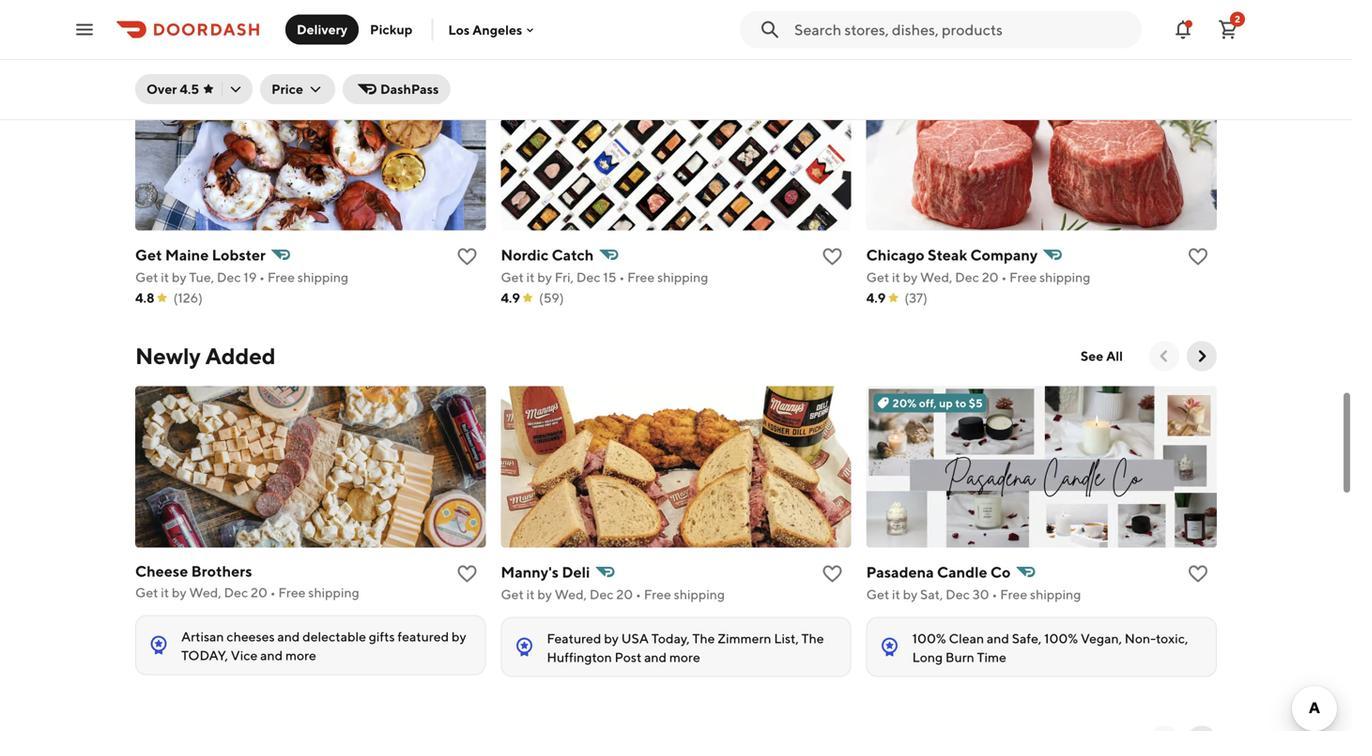 Task type: locate. For each thing, give the bounding box(es) containing it.
1 click to add this store to your saved list image from the top
[[821, 245, 844, 268]]

free up today,
[[644, 587, 671, 602]]

chicago steak company
[[867, 246, 1038, 264]]

delivery
[[297, 22, 348, 37]]

pickup
[[370, 22, 413, 37]]

20 down company
[[982, 269, 999, 285]]

100% up long
[[913, 631, 946, 646]]

vice
[[231, 648, 258, 663]]

get down manny's
[[501, 587, 524, 602]]

free right 15
[[627, 269, 655, 285]]

20 up usa
[[616, 587, 633, 602]]

2 100% from the left
[[1044, 631, 1078, 646]]

20 for chicago steak company
[[982, 269, 999, 285]]

get left maine
[[135, 246, 162, 264]]

(37)
[[905, 290, 928, 306]]

shipping for nordic catch
[[657, 269, 709, 285]]

free inside cheese brothers get it by wed, dec 20 • free shipping
[[278, 585, 306, 600]]

free for chicago steak company
[[1010, 269, 1037, 285]]

nordic
[[501, 246, 549, 264]]

dec for pasadena candle co
[[946, 587, 970, 602]]

$5
[[969, 397, 983, 410]]

get for nordic catch
[[501, 269, 524, 285]]

4.9 for chicago steak company
[[867, 290, 886, 306]]

• up usa
[[636, 587, 641, 602]]

get up 4.8
[[135, 269, 158, 285]]

chef
[[281, 25, 332, 52]]

to
[[956, 397, 967, 410]]

•
[[259, 269, 265, 285], [619, 269, 625, 285], [1002, 269, 1007, 285], [270, 585, 276, 600], [636, 587, 641, 602], [992, 587, 998, 602]]

see
[[1081, 348, 1104, 364]]

shipping for get maine lobster
[[298, 269, 349, 285]]

it for chicago
[[892, 269, 900, 285]]

get down cheese
[[135, 585, 158, 600]]

get inside cheese brothers get it by wed, dec 20 • free shipping
[[135, 585, 158, 600]]

1 horizontal spatial 4.9
[[867, 290, 886, 306]]

0 horizontal spatial get it by wed, dec 20 • free shipping
[[501, 587, 725, 602]]

dec left 19 in the top of the page
[[217, 269, 241, 285]]

get it by wed, dec 20 • free shipping down deli
[[501, 587, 725, 602]]

dec down 'candle'
[[946, 587, 970, 602]]

by down cheese
[[172, 585, 187, 600]]

more inside artisan cheeses and delectable gifts featured by today, vice and more
[[285, 648, 316, 663]]

for
[[135, 25, 170, 52]]

get down nordic
[[501, 269, 524, 285]]

it down cheese
[[161, 585, 169, 600]]

by left sat,
[[903, 587, 918, 602]]

0 horizontal spatial more
[[285, 648, 316, 663]]

dec down brothers
[[224, 585, 248, 600]]

• for get maine lobster
[[259, 269, 265, 285]]

• inside cheese brothers get it by wed, dec 20 • free shipping
[[270, 585, 276, 600]]

the right the list,
[[802, 631, 824, 646]]

shipping up "safe,"
[[1030, 587, 1081, 602]]

0 horizontal spatial 20
[[251, 585, 268, 600]]

notification bell image
[[1172, 18, 1195, 41]]

the
[[693, 631, 715, 646], [802, 631, 824, 646]]

shipping for chicago steak company
[[1040, 269, 1091, 285]]

list,
[[774, 631, 799, 646]]

wed, down brothers
[[189, 585, 221, 600]]

manny's
[[501, 563, 559, 581]]

click to add this store to your saved list image
[[821, 245, 844, 268], [821, 563, 844, 585]]

over
[[147, 81, 177, 97]]

1 vertical spatial get it by wed, dec 20 • free shipping
[[501, 587, 725, 602]]

the right today,
[[693, 631, 715, 646]]

free down co at bottom
[[1000, 587, 1028, 602]]

dec down deli
[[590, 587, 614, 602]]

free down company
[[1010, 269, 1037, 285]]

angeles
[[473, 22, 522, 37]]

los angeles
[[448, 22, 522, 37]]

by down manny's deli
[[537, 587, 552, 602]]

and up time
[[987, 631, 1010, 646]]

it down chicago
[[892, 269, 900, 285]]

more down today,
[[670, 650, 700, 665]]

by
[[172, 269, 187, 285], [537, 269, 552, 285], [903, 269, 918, 285], [172, 585, 187, 600], [537, 587, 552, 602], [903, 587, 918, 602], [452, 629, 466, 645], [604, 631, 619, 646]]

it down manny's
[[527, 587, 535, 602]]

2 horizontal spatial 20
[[982, 269, 999, 285]]

cheese
[[135, 562, 188, 580]]

shipping
[[298, 269, 349, 285], [657, 269, 709, 285], [1040, 269, 1091, 285], [308, 585, 359, 600], [674, 587, 725, 602], [1030, 587, 1081, 602]]

1 horizontal spatial 100%
[[1044, 631, 1078, 646]]

shipping for pasadena candle co
[[1030, 587, 1081, 602]]

shipping up today,
[[674, 587, 725, 602]]

0 vertical spatial get it by wed, dec 20 • free shipping
[[867, 269, 1091, 285]]

and inside 100% clean and safe, 100% vegan, non-toxic, long burn time
[[987, 631, 1010, 646]]

• right 15
[[619, 269, 625, 285]]

price button
[[260, 74, 335, 104]]

it for get
[[161, 269, 169, 285]]

2 horizontal spatial wed,
[[920, 269, 953, 285]]

4.8
[[135, 290, 155, 306]]

0 horizontal spatial wed,
[[189, 585, 221, 600]]

dashpass
[[380, 81, 439, 97]]

wed, for chicago
[[920, 269, 953, 285]]

0 horizontal spatial 100%
[[913, 631, 946, 646]]

2 the from the left
[[802, 631, 824, 646]]

wed, down steak
[[920, 269, 953, 285]]

0 horizontal spatial the
[[693, 631, 715, 646]]

price
[[271, 81, 303, 97]]

free right 19 in the top of the page
[[268, 269, 295, 285]]

previous button of carousel image
[[1155, 347, 1174, 366]]

get it by fri, dec 15 • free shipping
[[501, 269, 709, 285]]

0 vertical spatial click to add this store to your saved list image
[[821, 245, 844, 268]]

(59)
[[539, 290, 564, 306]]

Store search: begin typing to search for stores available on DoorDash text field
[[795, 19, 1131, 40]]

4.9 left (37)
[[867, 290, 886, 306]]

clean
[[949, 631, 984, 646]]

dec left 15
[[577, 269, 601, 285]]

it down maine
[[161, 269, 169, 285]]

4.9
[[501, 290, 520, 306], [867, 290, 886, 306]]

see all link
[[1070, 341, 1135, 371]]

today,
[[181, 648, 228, 663]]

delectable
[[303, 629, 366, 645]]

get it by wed, dec 20 • free shipping down company
[[867, 269, 1091, 285]]

by left usa
[[604, 631, 619, 646]]

get for manny's deli
[[501, 587, 524, 602]]

by left 'fri,'
[[537, 269, 552, 285]]

artisan
[[181, 629, 224, 645]]

company
[[971, 246, 1038, 264]]

shipping up 'see'
[[1040, 269, 1091, 285]]

• down company
[[1002, 269, 1007, 285]]

shipping inside cheese brothers get it by wed, dec 20 • free shipping
[[308, 585, 359, 600]]

1 horizontal spatial wed,
[[555, 587, 587, 602]]

los angeles button
[[448, 22, 538, 37]]

free up delectable
[[278, 585, 306, 600]]

and down today,
[[644, 650, 667, 665]]

• up 'cheeses' at left bottom
[[270, 585, 276, 600]]

• right 19 in the top of the page
[[259, 269, 265, 285]]

1 4.9 from the left
[[501, 290, 520, 306]]

click to add this store to your saved list image for manny's deli
[[821, 563, 844, 585]]

by right featured in the bottom left of the page
[[452, 629, 466, 645]]

dec down chicago steak company
[[955, 269, 980, 285]]

delivery button
[[286, 15, 359, 45]]

4.9 left (59)
[[501, 290, 520, 306]]

click to add this store to your saved list image left chicago
[[821, 245, 844, 268]]

wed, for manny's
[[555, 587, 587, 602]]

candle
[[937, 563, 988, 581]]

20 for manny's deli
[[616, 587, 633, 602]]

it for pasadena
[[892, 587, 900, 602]]

click to add this store to your saved list image for chicago steak company
[[1187, 245, 1210, 268]]

more
[[285, 648, 316, 663], [670, 650, 700, 665]]

it down 'pasadena'
[[892, 587, 900, 602]]

shipping up delectable
[[308, 585, 359, 600]]

1 horizontal spatial 20
[[616, 587, 633, 602]]

1 vertical spatial click to add this store to your saved list image
[[821, 563, 844, 585]]

click to add this store to your saved list image
[[456, 245, 478, 268], [1187, 245, 1210, 268], [456, 563, 478, 585], [1187, 563, 1210, 585]]

click to add this store to your saved list image for nordic catch
[[821, 245, 844, 268]]

20%
[[893, 397, 917, 410]]

1 horizontal spatial more
[[670, 650, 700, 665]]

shipping right 19 in the top of the page
[[298, 269, 349, 285]]

get
[[135, 246, 162, 264], [135, 269, 158, 285], [501, 269, 524, 285], [867, 269, 890, 285], [135, 585, 158, 600], [501, 587, 524, 602], [867, 587, 890, 602]]

100%
[[913, 631, 946, 646], [1044, 631, 1078, 646]]

100% right "safe,"
[[1044, 631, 1078, 646]]

over 4.5 button
[[135, 74, 253, 104]]

get down chicago
[[867, 269, 890, 285]]

shipping right 15
[[657, 269, 709, 285]]

more down delectable
[[285, 648, 316, 663]]

• for pasadena candle co
[[992, 587, 998, 602]]

and
[[277, 629, 300, 645], [987, 631, 1010, 646], [260, 648, 283, 663], [644, 650, 667, 665]]

20
[[982, 269, 999, 285], [251, 585, 268, 600], [616, 587, 633, 602]]

2 4.9 from the left
[[867, 290, 886, 306]]

wed, inside cheese brothers get it by wed, dec 20 • free shipping
[[189, 585, 221, 600]]

1 horizontal spatial the
[[802, 631, 824, 646]]

click to add this store to your saved list image left 'pasadena'
[[821, 563, 844, 585]]

it
[[161, 269, 169, 285], [527, 269, 535, 285], [892, 269, 900, 285], [161, 585, 169, 600], [527, 587, 535, 602], [892, 587, 900, 602]]

it down nordic
[[527, 269, 535, 285]]

get down 'pasadena'
[[867, 587, 890, 602]]

it for manny's
[[527, 587, 535, 602]]

wed, down deli
[[555, 587, 587, 602]]

1 horizontal spatial get it by wed, dec 20 • free shipping
[[867, 269, 1091, 285]]

toxic,
[[1156, 631, 1189, 646]]

0 horizontal spatial 4.9
[[501, 290, 520, 306]]

20 down brothers
[[251, 585, 268, 600]]

• right 30 at the bottom
[[992, 587, 998, 602]]

2 click to add this store to your saved list image from the top
[[821, 563, 844, 585]]

dec inside cheese brothers get it by wed, dec 20 • free shipping
[[224, 585, 248, 600]]

los
[[448, 22, 470, 37]]

artisan cheeses and delectable gifts featured by today, vice and more
[[181, 629, 466, 663]]

1 100% from the left
[[913, 631, 946, 646]]



Task type: describe. For each thing, give the bounding box(es) containing it.
newly added
[[135, 343, 276, 369]]

newly added link
[[135, 341, 276, 371]]

it inside cheese brothers get it by wed, dec 20 • free shipping
[[161, 585, 169, 600]]

zimmern
[[718, 631, 772, 646]]

by up (37)
[[903, 269, 918, 285]]

1 items, open order cart image
[[1217, 18, 1240, 41]]

up
[[939, 397, 953, 410]]

tue,
[[189, 269, 214, 285]]

and right 'cheeses' at left bottom
[[277, 629, 300, 645]]

dec for get maine lobster
[[217, 269, 241, 285]]

featured
[[547, 631, 601, 646]]

get maine lobster
[[135, 246, 266, 264]]

pasadena candle co
[[867, 563, 1011, 581]]

brothers
[[191, 562, 252, 580]]

deli
[[562, 563, 590, 581]]

lobster
[[212, 246, 266, 264]]

newly
[[135, 343, 201, 369]]

maine
[[165, 246, 209, 264]]

over 4.5
[[147, 81, 199, 97]]

dec for manny's deli
[[590, 587, 614, 602]]

20 inside cheese brothers get it by wed, dec 20 • free shipping
[[251, 585, 268, 600]]

more inside featured by usa today, the zimmern list, the huffington post and more
[[670, 650, 700, 665]]

all
[[1106, 348, 1123, 364]]

click to add this store to your saved list image for pasadena candle co
[[1187, 563, 1210, 585]]

co
[[991, 563, 1011, 581]]

today,
[[652, 631, 690, 646]]

and inside featured by usa today, the zimmern list, the huffington post and more
[[644, 650, 667, 665]]

long
[[913, 650, 943, 665]]

free for manny's deli
[[644, 587, 671, 602]]

click to add this store to your saved list image for get maine lobster
[[456, 245, 478, 268]]

steak
[[928, 246, 968, 264]]

free for nordic catch
[[627, 269, 655, 285]]

dashpass button
[[343, 74, 450, 104]]

nordic catch
[[501, 246, 594, 264]]

sat,
[[920, 587, 943, 602]]

get for pasadena candle co
[[867, 587, 890, 602]]

and right vice
[[260, 648, 283, 663]]

burn
[[946, 650, 975, 665]]

get it by wed, dec 20 • free shipping for steak
[[867, 269, 1091, 285]]

get for get maine lobster
[[135, 269, 158, 285]]

open menu image
[[73, 18, 96, 41]]

for the home chef
[[135, 25, 332, 52]]

19
[[244, 269, 257, 285]]

next button of carousel image
[[1193, 347, 1212, 366]]

• for chicago steak company
[[1002, 269, 1007, 285]]

2 button
[[1210, 11, 1247, 48]]

vegan,
[[1081, 631, 1122, 646]]

by inside artisan cheeses and delectable gifts featured by today, vice and more
[[452, 629, 466, 645]]

• for manny's deli
[[636, 587, 641, 602]]

1 the from the left
[[693, 631, 715, 646]]

featured
[[398, 629, 449, 645]]

see all
[[1081, 348, 1123, 364]]

free for pasadena candle co
[[1000, 587, 1028, 602]]

free for get maine lobster
[[268, 269, 295, 285]]

it for nordic
[[527, 269, 535, 285]]

added
[[205, 343, 276, 369]]

pickup button
[[359, 15, 424, 45]]

get it by sat, dec 30 • free shipping
[[867, 587, 1081, 602]]

shipping for manny's deli
[[674, 587, 725, 602]]

by inside featured by usa today, the zimmern list, the huffington post and more
[[604, 631, 619, 646]]

by inside cheese brothers get it by wed, dec 20 • free shipping
[[172, 585, 187, 600]]

manny's deli
[[501, 563, 590, 581]]

• for nordic catch
[[619, 269, 625, 285]]

huffington
[[547, 650, 612, 665]]

fri,
[[555, 269, 574, 285]]

20% off, up to $5
[[893, 397, 983, 410]]

home
[[214, 25, 277, 52]]

for the home chef link
[[135, 24, 332, 54]]

dec for nordic catch
[[577, 269, 601, 285]]

non-
[[1125, 631, 1156, 646]]

get for chicago steak company
[[867, 269, 890, 285]]

the
[[174, 25, 209, 52]]

(126)
[[173, 290, 203, 306]]

cheeses
[[227, 629, 275, 645]]

dec for chicago steak company
[[955, 269, 980, 285]]

30
[[973, 587, 990, 602]]

100% clean and safe, 100% vegan, non-toxic, long burn time
[[913, 631, 1189, 665]]

safe,
[[1012, 631, 1042, 646]]

by up (126)
[[172, 269, 187, 285]]

gifts
[[369, 629, 395, 645]]

pasadena
[[867, 563, 934, 581]]

featured by usa today, the zimmern list, the huffington post and more
[[547, 631, 824, 665]]

time
[[977, 650, 1007, 665]]

2
[[1235, 14, 1241, 24]]

15
[[603, 269, 617, 285]]

4.5
[[180, 81, 199, 97]]

post
[[615, 650, 642, 665]]

off,
[[919, 397, 937, 410]]

usa
[[621, 631, 649, 646]]

cheese brothers get it by wed, dec 20 • free shipping
[[135, 562, 359, 600]]

get it by tue, dec 19 • free shipping
[[135, 269, 349, 285]]

catch
[[552, 246, 594, 264]]

chicago
[[867, 246, 925, 264]]

get it by wed, dec 20 • free shipping for deli
[[501, 587, 725, 602]]

4.9 for nordic catch
[[501, 290, 520, 306]]



Task type: vqa. For each thing, say whether or not it's contained in the screenshot.
Supplements
no



